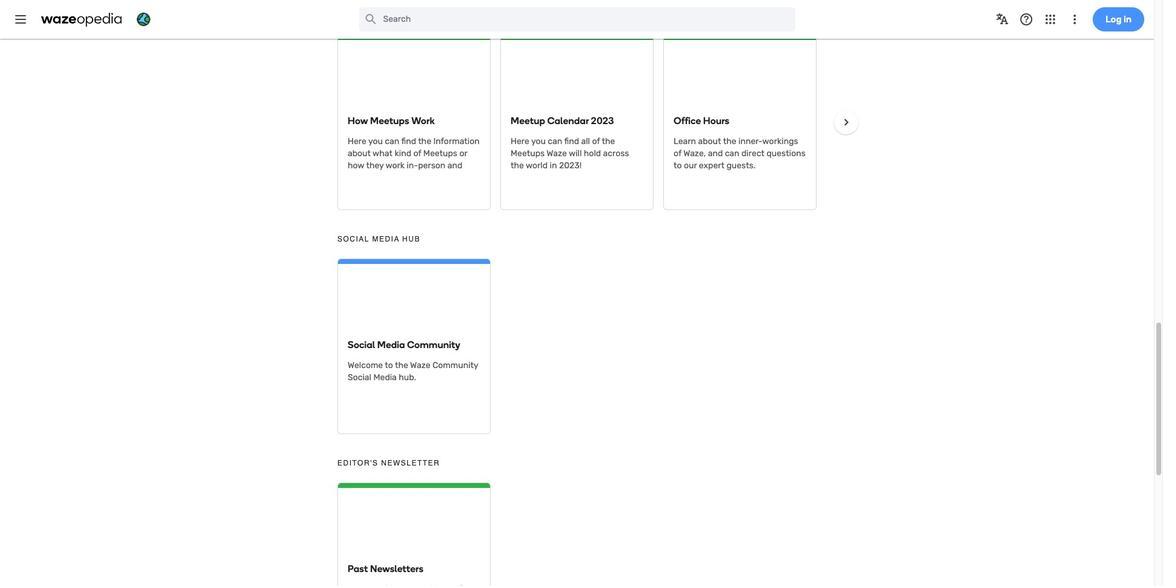 Task type: vqa. For each thing, say whether or not it's contained in the screenshot.
to
yes



Task type: describe. For each thing, give the bounding box(es) containing it.
what
[[373, 149, 393, 159]]

virtual
[[348, 173, 373, 183]]

office hours
[[674, 115, 730, 127]]

newsletter
[[381, 459, 440, 468]]

all
[[581, 136, 590, 147]]

the inside welcome to the waze community social media hub.
[[395, 361, 408, 371]]

media inside welcome to the waze community social media hub.
[[374, 373, 397, 383]]

social media community
[[348, 339, 460, 351]]

how meetups work link
[[348, 115, 435, 127]]

office hours link
[[674, 115, 730, 127]]

to inside learn about the inner-workings of waze, and can direct questions to our expert guests.
[[674, 161, 682, 171]]

will
[[569, 149, 582, 159]]

information
[[434, 136, 480, 147]]

hours
[[703, 115, 730, 127]]

work
[[412, 115, 435, 127]]

in-
[[407, 161, 418, 171]]

2023
[[591, 115, 614, 127]]

the inside learn about the inner-workings of waze, and can direct questions to our expert guests.
[[723, 136, 737, 147]]

can inside learn about the inner-workings of waze, and can direct questions to our expert guests.
[[725, 149, 740, 159]]

kind
[[395, 149, 411, 159]]

the inside here you can find the information about what kind of meetups or how they work in-person and virtual
[[418, 136, 431, 147]]

expert
[[699, 161, 725, 171]]

welcome to the waze community social media hub.
[[348, 361, 478, 383]]

past newsletters link
[[348, 564, 424, 575]]

find for calendar
[[564, 136, 579, 147]]

our
[[684, 161, 697, 171]]

social for social media community
[[348, 339, 375, 351]]

welcome
[[348, 361, 383, 371]]

0 vertical spatial community
[[338, 11, 391, 19]]

community meetups & events
[[338, 11, 481, 19]]

here you can find the information about what kind of meetups or how they work in-person and virtual
[[348, 136, 480, 183]]

you for how
[[368, 136, 383, 147]]

meetups right 'how'
[[370, 115, 410, 127]]

of for office hours
[[674, 149, 682, 159]]

and inside here you can find the information about what kind of meetups or how they work in-person and virtual
[[448, 161, 463, 171]]

1 vertical spatial community
[[407, 339, 460, 351]]

or
[[460, 149, 468, 159]]

workings
[[763, 136, 799, 147]]

meetups left &
[[393, 11, 435, 19]]

and inside learn about the inner-workings of waze, and can direct questions to our expert guests.
[[708, 149, 723, 159]]

editor's newsletter link
[[338, 459, 440, 468]]

past newsletters
[[348, 564, 424, 575]]

community meetups & events link
[[338, 11, 481, 19]]

the up across
[[602, 136, 615, 147]]

learn about the inner-workings of waze, and can direct questions to our expert guests.
[[674, 136, 806, 171]]

of for meetup calendar 2023
[[592, 136, 600, 147]]

person
[[418, 161, 446, 171]]



Task type: locate. For each thing, give the bounding box(es) containing it.
1 here from the left
[[348, 136, 367, 147]]

here down the meetup
[[511, 136, 530, 147]]

hub.
[[399, 373, 416, 383]]

0 horizontal spatial of
[[414, 149, 421, 159]]

guests.
[[727, 161, 756, 171]]

0 horizontal spatial and
[[448, 161, 463, 171]]

here you can find all of the meetups waze will hold across the world in 2023!
[[511, 136, 629, 171]]

social up welcome
[[348, 339, 375, 351]]

find up will
[[564, 136, 579, 147]]

editor's
[[338, 459, 378, 468]]

social down welcome
[[348, 373, 371, 383]]

can for calendar
[[548, 136, 563, 147]]

can inside here you can find the information about what kind of meetups or how they work in-person and virtual
[[385, 136, 399, 147]]

0 horizontal spatial can
[[385, 136, 399, 147]]

media left hub
[[372, 235, 400, 244]]

waze inside welcome to the waze community social media hub.
[[410, 361, 431, 371]]

calendar
[[548, 115, 589, 127]]

the
[[418, 136, 431, 147], [602, 136, 615, 147], [723, 136, 737, 147], [511, 161, 524, 171], [395, 361, 408, 371]]

the left inner- at right top
[[723, 136, 737, 147]]

you inside here you can find the information about what kind of meetups or how they work in-person and virtual
[[368, 136, 383, 147]]

and down or
[[448, 161, 463, 171]]

of inside here you can find the information about what kind of meetups or how they work in-person and virtual
[[414, 149, 421, 159]]

about inside here you can find the information about what kind of meetups or how they work in-person and virtual
[[348, 149, 371, 159]]

the up 'hub.'
[[395, 361, 408, 371]]

1 find from the left
[[401, 136, 416, 147]]

in
[[550, 161, 557, 171]]

1 horizontal spatial of
[[592, 136, 600, 147]]

social
[[338, 235, 370, 244], [348, 339, 375, 351], [348, 373, 371, 383]]

and
[[708, 149, 723, 159], [448, 161, 463, 171]]

how meetups work
[[348, 115, 435, 127]]

0 vertical spatial social
[[338, 235, 370, 244]]

media for hub
[[372, 235, 400, 244]]

editor's newsletter
[[338, 459, 440, 468]]

meetups up world
[[511, 149, 545, 159]]

can inside here you can find all of the meetups waze will hold across the world in 2023!
[[548, 136, 563, 147]]

learn
[[674, 136, 696, 147]]

to left our
[[674, 161, 682, 171]]

and up expert
[[708, 149, 723, 159]]

&
[[438, 11, 444, 19]]

can down the meetup calendar 2023
[[548, 136, 563, 147]]

you inside here you can find all of the meetups waze will hold across the world in 2023!
[[531, 136, 546, 147]]

questions
[[767, 149, 806, 159]]

social inside welcome to the waze community social media hub.
[[348, 373, 371, 383]]

to right welcome
[[385, 361, 393, 371]]

here inside here you can find all of the meetups waze will hold across the world in 2023!
[[511, 136, 530, 147]]

of inside learn about the inner-workings of waze, and can direct questions to our expert guests.
[[674, 149, 682, 159]]

1 horizontal spatial here
[[511, 136, 530, 147]]

media for community
[[377, 339, 405, 351]]

can up guests. at the right of the page
[[725, 149, 740, 159]]

0 horizontal spatial find
[[401, 136, 416, 147]]

0 horizontal spatial about
[[348, 149, 371, 159]]

about inside learn about the inner-workings of waze, and can direct questions to our expert guests.
[[698, 136, 721, 147]]

meetups up person
[[424, 149, 458, 159]]

hold
[[584, 149, 601, 159]]

meetups inside here you can find the information about what kind of meetups or how they work in-person and virtual
[[424, 149, 458, 159]]

waze up 'hub.'
[[410, 361, 431, 371]]

media up welcome
[[377, 339, 405, 351]]

can for meetups
[[385, 136, 399, 147]]

0 vertical spatial waze
[[547, 149, 567, 159]]

1 horizontal spatial and
[[708, 149, 723, 159]]

newsletters
[[370, 564, 424, 575]]

here down 'how'
[[348, 136, 367, 147]]

across
[[603, 149, 629, 159]]

of up in-
[[414, 149, 421, 159]]

find inside here you can find all of the meetups waze will hold across the world in 2023!
[[564, 136, 579, 147]]

1 horizontal spatial to
[[674, 161, 682, 171]]

inner-
[[739, 136, 763, 147]]

1 vertical spatial waze
[[410, 361, 431, 371]]

social media hub
[[338, 235, 421, 244]]

1 horizontal spatial about
[[698, 136, 721, 147]]

1 you from the left
[[368, 136, 383, 147]]

to inside welcome to the waze community social media hub.
[[385, 361, 393, 371]]

0 horizontal spatial you
[[368, 136, 383, 147]]

1 horizontal spatial find
[[564, 136, 579, 147]]

find inside here you can find the information about what kind of meetups or how they work in-person and virtual
[[401, 136, 416, 147]]

2 here from the left
[[511, 136, 530, 147]]

social for social media hub
[[338, 235, 370, 244]]

waze
[[547, 149, 567, 159], [410, 361, 431, 371]]

of inside here you can find all of the meetups waze will hold across the world in 2023!
[[592, 136, 600, 147]]

meetup calendar 2023
[[511, 115, 614, 127]]

office
[[674, 115, 701, 127]]

find
[[401, 136, 416, 147], [564, 136, 579, 147]]

about up the waze,
[[698, 136, 721, 147]]

to
[[674, 161, 682, 171], [385, 361, 393, 371]]

1 horizontal spatial you
[[531, 136, 546, 147]]

0 vertical spatial to
[[674, 161, 682, 171]]

2 vertical spatial media
[[374, 373, 397, 383]]

of down learn
[[674, 149, 682, 159]]

of right all
[[592, 136, 600, 147]]

of
[[592, 136, 600, 147], [414, 149, 421, 159], [674, 149, 682, 159]]

about up how
[[348, 149, 371, 159]]

media left 'hub.'
[[374, 373, 397, 383]]

waze up in
[[547, 149, 567, 159]]

2 horizontal spatial can
[[725, 149, 740, 159]]

0 vertical spatial and
[[708, 149, 723, 159]]

hub
[[402, 235, 421, 244]]

here for how meetups work
[[348, 136, 367, 147]]

can up what
[[385, 136, 399, 147]]

0 horizontal spatial here
[[348, 136, 367, 147]]

find for meetups
[[401, 136, 416, 147]]

past
[[348, 564, 368, 575]]

0 horizontal spatial waze
[[410, 361, 431, 371]]

social left hub
[[338, 235, 370, 244]]

1 horizontal spatial can
[[548, 136, 563, 147]]

events
[[446, 11, 481, 19]]

you up what
[[368, 136, 383, 147]]

find up 'kind'
[[401, 136, 416, 147]]

meetup calendar 2023 link
[[511, 115, 614, 127]]

community inside welcome to the waze community social media hub.
[[433, 361, 478, 371]]

1 vertical spatial and
[[448, 161, 463, 171]]

how
[[348, 161, 364, 171]]

social media community link
[[348, 339, 460, 351]]

2 you from the left
[[531, 136, 546, 147]]

0 vertical spatial media
[[372, 235, 400, 244]]

waze inside here you can find all of the meetups waze will hold across the world in 2023!
[[547, 149, 567, 159]]

direct
[[742, 149, 765, 159]]

you
[[368, 136, 383, 147], [531, 136, 546, 147]]

here for meetup calendar 2023
[[511, 136, 530, 147]]

how
[[348, 115, 368, 127]]

world
[[526, 161, 548, 171]]

the down work
[[418, 136, 431, 147]]

here inside here you can find the information about what kind of meetups or how they work in-person and virtual
[[348, 136, 367, 147]]

2 vertical spatial community
[[433, 361, 478, 371]]

0 horizontal spatial to
[[385, 361, 393, 371]]

waze,
[[684, 149, 706, 159]]

2 find from the left
[[564, 136, 579, 147]]

you down the meetup
[[531, 136, 546, 147]]

can
[[385, 136, 399, 147], [548, 136, 563, 147], [725, 149, 740, 159]]

the left world
[[511, 161, 524, 171]]

here
[[348, 136, 367, 147], [511, 136, 530, 147]]

meetups
[[393, 11, 435, 19], [370, 115, 410, 127], [424, 149, 458, 159], [511, 149, 545, 159]]

1 vertical spatial about
[[348, 149, 371, 159]]

meetup
[[511, 115, 545, 127]]

2023!
[[559, 161, 582, 171]]

1 horizontal spatial waze
[[547, 149, 567, 159]]

2 vertical spatial social
[[348, 373, 371, 383]]

they
[[366, 161, 384, 171]]

you for meetup
[[531, 136, 546, 147]]

work
[[386, 161, 405, 171]]

media
[[372, 235, 400, 244], [377, 339, 405, 351], [374, 373, 397, 383]]

about
[[698, 136, 721, 147], [348, 149, 371, 159]]

community
[[338, 11, 391, 19], [407, 339, 460, 351], [433, 361, 478, 371]]

1 vertical spatial social
[[348, 339, 375, 351]]

1 vertical spatial media
[[377, 339, 405, 351]]

meetups inside here you can find all of the meetups waze will hold across the world in 2023!
[[511, 149, 545, 159]]

2 horizontal spatial of
[[674, 149, 682, 159]]

1 vertical spatial to
[[385, 361, 393, 371]]

0 vertical spatial about
[[698, 136, 721, 147]]



